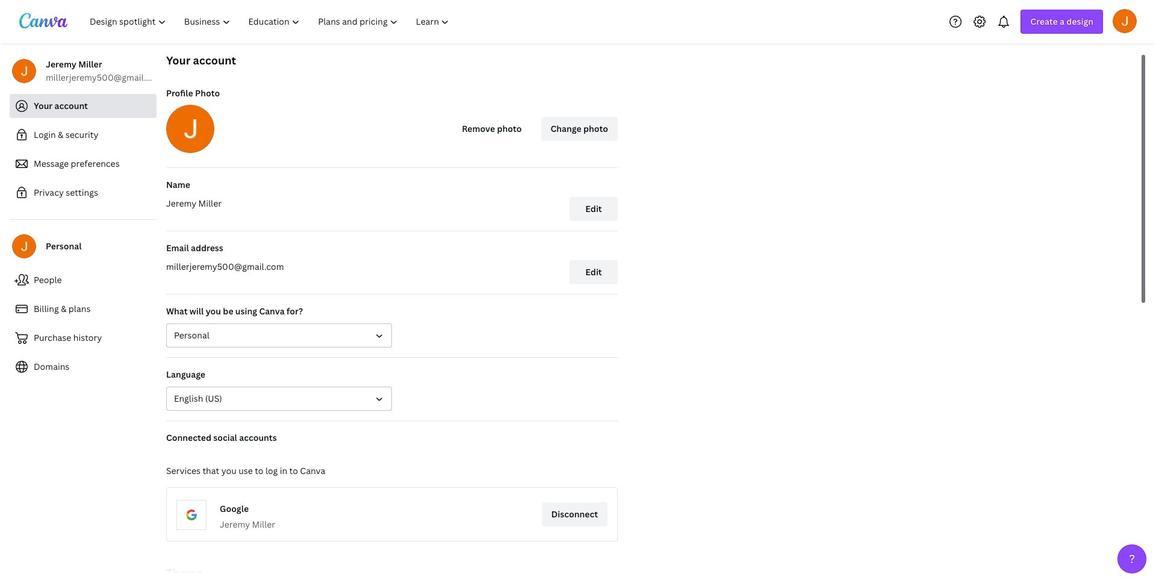 Task type: locate. For each thing, give the bounding box(es) containing it.
None button
[[166, 324, 392, 348]]

jeremy miller image
[[1113, 9, 1137, 33]]



Task type: vqa. For each thing, say whether or not it's contained in the screenshot.
answer
no



Task type: describe. For each thing, give the bounding box(es) containing it.
top level navigation element
[[82, 10, 460, 34]]

Language: English (US) button
[[166, 387, 392, 411]]



